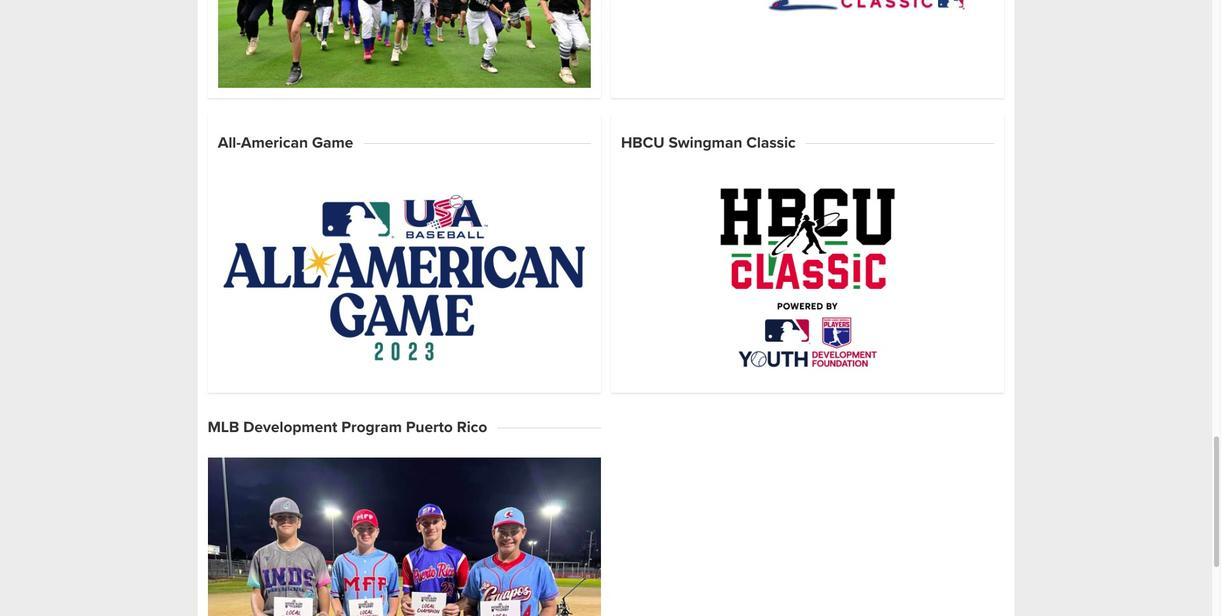 Task type: locate. For each thing, give the bounding box(es) containing it.
puerto
[[406, 418, 453, 437]]

mlb
[[208, 418, 239, 437]]

mlb development program puerto rico
[[208, 418, 488, 437]]

classic
[[747, 134, 796, 152]]



Task type: describe. For each thing, give the bounding box(es) containing it.
game
[[312, 134, 354, 152]]

hbcu
[[621, 134, 665, 152]]

rico
[[457, 418, 488, 437]]

american
[[241, 134, 308, 152]]

all-
[[218, 134, 241, 152]]

all-american game
[[218, 134, 354, 152]]

development
[[243, 418, 338, 437]]

hbcu swingman classic
[[621, 134, 796, 152]]

swingman
[[669, 134, 743, 152]]

program
[[342, 418, 402, 437]]



Task type: vqa. For each thing, say whether or not it's contained in the screenshot.
'hit'
no



